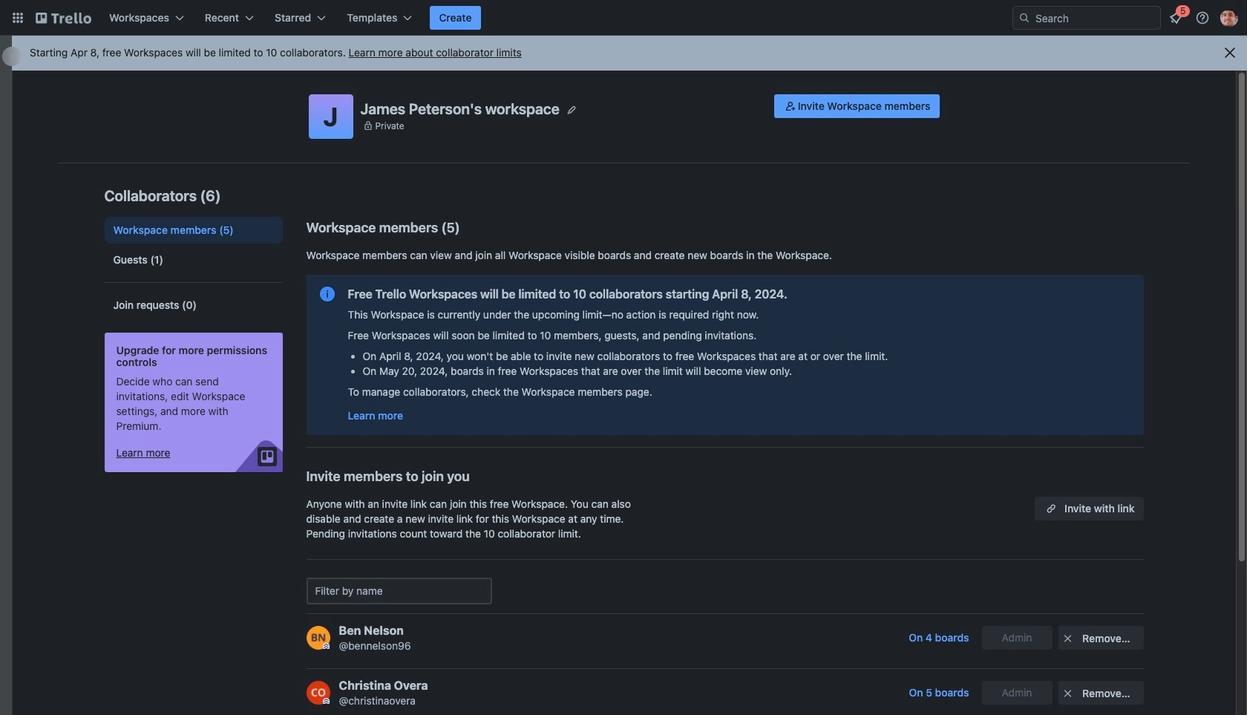 Task type: describe. For each thing, give the bounding box(es) containing it.
james peterson (jamespeterson93) image
[[1221, 9, 1239, 27]]

primary element
[[0, 0, 1247, 36]]

0 horizontal spatial sm image
[[783, 99, 798, 114]]

back to home image
[[36, 6, 91, 30]]

search image
[[1019, 12, 1031, 24]]

Filter by name text field
[[306, 578, 492, 604]]



Task type: vqa. For each thing, say whether or not it's contained in the screenshot.
top sm icon
yes



Task type: locate. For each thing, give the bounding box(es) containing it.
sm image
[[1061, 631, 1076, 646]]

open information menu image
[[1195, 10, 1210, 25]]

1 horizontal spatial sm image
[[1061, 686, 1076, 701]]

0 vertical spatial sm image
[[783, 99, 798, 114]]

Search field
[[1031, 7, 1161, 29]]

sm image
[[783, 99, 798, 114], [1061, 686, 1076, 701]]

1 vertical spatial sm image
[[1061, 686, 1076, 701]]

this member is an admin of this workspace. image
[[323, 698, 329, 705]]

5 notifications image
[[1167, 9, 1185, 27]]

this member is an admin of this workspace. image
[[323, 643, 329, 650]]



